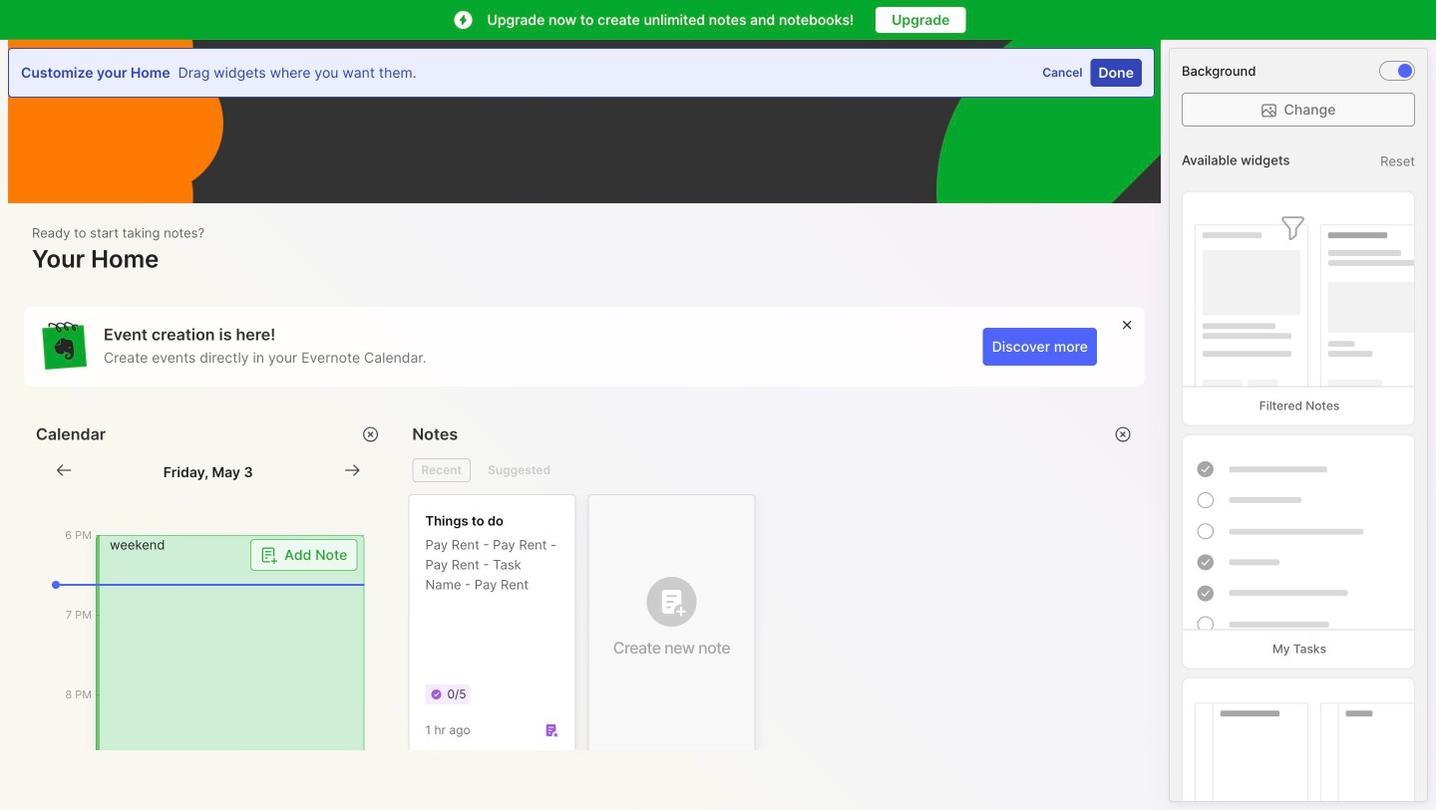 Task type: vqa. For each thing, say whether or not it's contained in the screenshot.
tab list related to Notes
no



Task type: describe. For each thing, give the bounding box(es) containing it.
background image
[[1398, 64, 1412, 78]]



